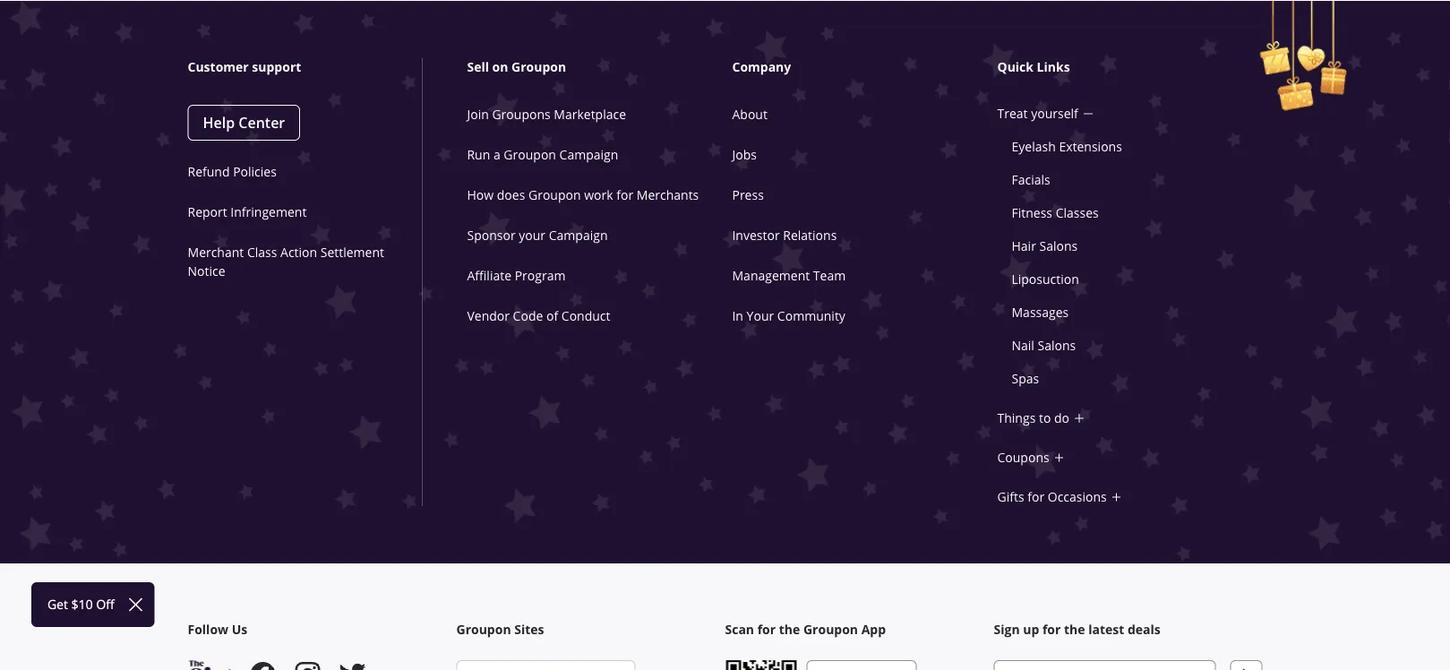 Task type: locate. For each thing, give the bounding box(es) containing it.
groupon right on
[[512, 58, 566, 76]]

sponsor your campaign
[[467, 227, 608, 243]]

of
[[547, 307, 558, 324]]

scan for the groupon app heading
[[725, 621, 994, 639]]

community
[[778, 307, 846, 324]]

campaign down "marketplace"
[[560, 146, 619, 163]]

groupon
[[512, 58, 566, 76], [504, 146, 556, 163], [529, 186, 581, 203], [456, 621, 511, 638], [804, 621, 858, 638]]

spas link
[[1012, 370, 1040, 387]]

gifts
[[998, 489, 1025, 505]]

eyelash extensions
[[1012, 138, 1123, 155]]

nail
[[1012, 337, 1035, 353]]

facials link
[[1012, 171, 1051, 188]]

follow us heading
[[188, 621, 456, 639]]

salons down fitness classes link on the right top of page
[[1040, 237, 1078, 254]]

latest
[[1089, 621, 1125, 638]]

groupon right a
[[504, 146, 556, 163]]

0 vertical spatial salons
[[1040, 237, 1078, 254]]

run a groupon campaign link
[[467, 146, 619, 163]]

up
[[1023, 621, 1040, 638]]

for
[[617, 186, 634, 203], [1028, 489, 1045, 505], [758, 621, 776, 638], [1043, 621, 1061, 638]]

the left latest
[[1064, 621, 1086, 638]]

campaign down how does groupon work for merchants link
[[549, 227, 608, 243]]

report infringement link
[[188, 203, 307, 220]]

follow
[[188, 621, 229, 638]]

0 horizontal spatial the
[[779, 621, 800, 638]]

hair
[[1012, 237, 1036, 254]]

salons
[[1040, 237, 1078, 254], [1038, 337, 1076, 353]]

app
[[862, 621, 886, 638]]

quick
[[998, 58, 1034, 76]]

groupon down run a groupon campaign link
[[529, 186, 581, 203]]

customer support heading
[[188, 58, 422, 76]]

report infringement
[[188, 203, 307, 220]]

nail salons link
[[1012, 337, 1076, 353]]

salons right nail
[[1038, 337, 1076, 353]]

occasions
[[1048, 489, 1107, 505]]

Email Address field
[[994, 660, 1216, 670]]

customer
[[188, 58, 249, 76]]

groupon for on
[[512, 58, 566, 76]]

how
[[467, 186, 494, 203]]

sign up for the latest deals
[[994, 621, 1161, 638]]

investor relations
[[732, 227, 837, 243]]

vendor code of conduct
[[467, 307, 611, 324]]

sign
[[994, 621, 1020, 638]]

infringement
[[231, 203, 307, 220]]

massages link
[[1012, 304, 1069, 320]]

about
[[732, 106, 768, 122]]

center
[[239, 113, 285, 133]]

liposuction link
[[1012, 271, 1079, 287]]

salons for nail salons
[[1038, 337, 1076, 353]]

refund policies link
[[188, 163, 277, 180]]

treat
[[998, 105, 1028, 122]]

us
[[232, 621, 247, 638]]

help
[[203, 113, 235, 133]]

group
[[994, 660, 1216, 670]]

the right scan
[[779, 621, 800, 638]]

action
[[281, 244, 317, 260]]

class
[[247, 244, 277, 260]]

press
[[732, 186, 764, 203]]

1 vertical spatial salons
[[1038, 337, 1076, 353]]

for right scan
[[758, 621, 776, 638]]

groupons
[[492, 106, 551, 122]]

quick links heading
[[998, 58, 1266, 76]]

massages
[[1012, 304, 1069, 320]]

spas
[[1012, 370, 1040, 387]]

run
[[467, 146, 490, 163]]

in
[[732, 307, 744, 324]]

does
[[497, 186, 525, 203]]

merchants
[[637, 186, 699, 203]]

sponsor your campaign link
[[467, 227, 608, 243]]

join groupons marketplace link
[[467, 106, 626, 122]]

eyelash extensions link
[[1012, 138, 1123, 155]]

liposuction
[[1012, 271, 1079, 287]]

your
[[519, 227, 546, 243]]

1 horizontal spatial the
[[1064, 621, 1086, 638]]

1 vertical spatial campaign
[[549, 227, 608, 243]]

your
[[747, 307, 774, 324]]

2 the from the left
[[1064, 621, 1086, 638]]

for right up
[[1043, 621, 1061, 638]]

in your community link
[[732, 307, 846, 324]]

groupon for a
[[504, 146, 556, 163]]

management team
[[732, 267, 846, 284]]

treat yourself
[[998, 105, 1079, 122]]

groupon for does
[[529, 186, 581, 203]]

0 vertical spatial campaign
[[560, 146, 619, 163]]

team
[[813, 267, 846, 284]]

groupon left sites
[[456, 621, 511, 638]]

refund
[[188, 163, 230, 180]]



Task type: describe. For each thing, give the bounding box(es) containing it.
jobs link
[[732, 146, 757, 163]]

sign up for the latest deals heading
[[994, 621, 1263, 639]]

quick links
[[998, 58, 1070, 76]]

how does groupon work for merchants link
[[467, 186, 699, 203]]

policies
[[233, 163, 277, 180]]

fitness classes
[[1012, 204, 1099, 221]]

merchant
[[188, 244, 244, 260]]

code
[[513, 307, 543, 324]]

sell
[[467, 58, 489, 76]]

notice
[[188, 262, 225, 279]]

jobs
[[732, 146, 757, 163]]

for right gifts
[[1028, 489, 1045, 505]]

on
[[492, 58, 508, 76]]

facials
[[1012, 171, 1051, 188]]

fitness
[[1012, 204, 1053, 221]]

things to do
[[998, 410, 1070, 426]]

groupon sites heading
[[456, 621, 725, 639]]

join
[[467, 106, 489, 122]]

company heading
[[732, 58, 1001, 76]]

program
[[515, 267, 566, 284]]

extensions
[[1059, 138, 1123, 155]]

the gist image
[[188, 660, 232, 670]]

support
[[252, 58, 301, 76]]

about link
[[732, 106, 768, 122]]

run a groupon campaign
[[467, 146, 619, 163]]

help center
[[203, 113, 285, 133]]

report
[[188, 203, 227, 220]]

company
[[732, 58, 791, 76]]

groupon sites
[[456, 621, 544, 638]]

hair salons
[[1012, 237, 1078, 254]]

sell on groupon heading
[[467, 58, 736, 76]]

affiliate
[[467, 267, 512, 284]]

a
[[494, 146, 501, 163]]

marketplace
[[554, 106, 626, 122]]

follow us
[[188, 621, 247, 638]]

refund policies
[[188, 163, 277, 180]]

relations
[[783, 227, 837, 243]]

merchant class action settlement notice
[[188, 244, 384, 279]]

yourself
[[1031, 105, 1079, 122]]

deals
[[1128, 621, 1161, 638]]

help center link
[[188, 105, 300, 141]]

hair salons link
[[1012, 237, 1078, 254]]

merchant class action settlement notice link
[[188, 244, 384, 279]]

in your community
[[732, 307, 846, 324]]

affiliate program link
[[467, 267, 566, 284]]

eyelash
[[1012, 138, 1056, 155]]

do
[[1055, 410, 1070, 426]]

management team link
[[732, 267, 846, 284]]

1 the from the left
[[779, 621, 800, 638]]

to
[[1039, 410, 1051, 426]]

links
[[1037, 58, 1070, 76]]

settlement
[[321, 244, 384, 260]]

vendor
[[467, 307, 510, 324]]

sponsor
[[467, 227, 516, 243]]

nail salons
[[1012, 337, 1076, 353]]

coupons
[[998, 449, 1050, 466]]

scan
[[725, 621, 754, 638]]

customer support
[[188, 58, 301, 76]]

press link
[[732, 186, 764, 203]]

gifts for occasions
[[998, 489, 1107, 505]]

sites
[[514, 621, 544, 638]]

fitness classes link
[[1012, 204, 1099, 221]]

vendor code of conduct link
[[467, 307, 611, 324]]

investor
[[732, 227, 780, 243]]

join groupons marketplace
[[467, 106, 626, 122]]

work
[[584, 186, 613, 203]]

management
[[732, 267, 810, 284]]

for right work
[[617, 186, 634, 203]]

things
[[998, 410, 1036, 426]]

conduct
[[562, 307, 611, 324]]

investor relations link
[[732, 227, 837, 243]]

how does groupon work for merchants
[[467, 186, 699, 203]]

groupon left app
[[804, 621, 858, 638]]

salons for hair salons
[[1040, 237, 1078, 254]]



Task type: vqa. For each thing, say whether or not it's contained in the screenshot.
popular related to Popular on Groupon
no



